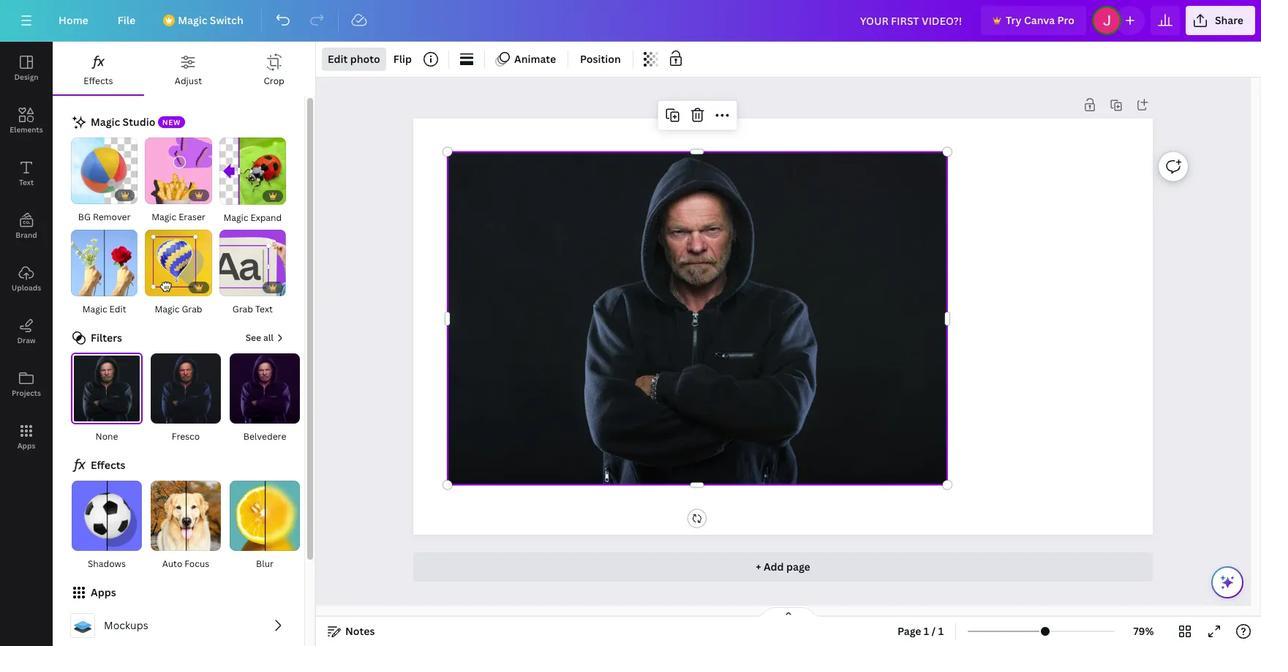 Task type: vqa. For each thing, say whether or not it's contained in the screenshot.
Share dropdown button
yes



Task type: locate. For each thing, give the bounding box(es) containing it.
0 horizontal spatial edit
[[109, 303, 126, 315]]

file button
[[106, 6, 147, 35]]

effects up magic studio new
[[84, 75, 113, 87]]

1 vertical spatial edit
[[109, 303, 126, 315]]

magic inside 'button'
[[82, 303, 107, 315]]

apps
[[17, 440, 35, 451], [91, 586, 116, 599]]

auto focus
[[162, 558, 209, 570]]

design button
[[0, 42, 53, 94]]

0 vertical spatial text
[[19, 177, 34, 187]]

text inside grab text button
[[255, 303, 273, 315]]

magic expand button
[[219, 137, 287, 226]]

see all button
[[244, 329, 287, 347]]

grab
[[182, 303, 202, 315], [233, 303, 253, 315]]

1 horizontal spatial 1
[[939, 624, 944, 638]]

see all
[[246, 332, 274, 344]]

page
[[787, 560, 811, 574]]

+ add page button
[[413, 552, 1153, 582]]

magic left studio
[[91, 115, 120, 129]]

79% button
[[1120, 620, 1168, 643]]

magic grab
[[155, 303, 202, 315]]

edit inside magic edit 'button'
[[109, 303, 126, 315]]

magic edit
[[82, 303, 126, 315]]

0 horizontal spatial apps
[[17, 440, 35, 451]]

grab text button
[[219, 229, 287, 318]]

magic right magic edit
[[155, 303, 180, 315]]

+
[[756, 560, 761, 574]]

new
[[162, 117, 181, 127]]

edit up filters
[[109, 303, 126, 315]]

blur button
[[228, 480, 301, 572]]

text
[[19, 177, 34, 187], [255, 303, 273, 315]]

magic left the switch
[[178, 13, 207, 27]]

edit inside edit photo popup button
[[328, 52, 348, 66]]

draw button
[[0, 305, 53, 358]]

bg remover button
[[70, 137, 139, 226]]

1 right the '/'
[[939, 624, 944, 638]]

home link
[[47, 6, 100, 35]]

side panel tab list
[[0, 42, 53, 463]]

edit left photo
[[328, 52, 348, 66]]

effects button
[[53, 42, 144, 94]]

0 horizontal spatial text
[[19, 177, 34, 187]]

effects down none
[[91, 458, 125, 472]]

text up see all
[[255, 303, 273, 315]]

share
[[1215, 13, 1244, 27]]

0 vertical spatial edit
[[328, 52, 348, 66]]

0 horizontal spatial 1
[[924, 624, 929, 638]]

magic studio new
[[91, 115, 181, 129]]

apps inside "button"
[[17, 440, 35, 451]]

effects inside button
[[84, 75, 113, 87]]

magic
[[178, 13, 207, 27], [91, 115, 120, 129], [152, 211, 176, 223], [223, 211, 248, 224], [82, 303, 107, 315], [155, 303, 180, 315]]

magic inside main menu bar
[[178, 13, 207, 27]]

0 horizontal spatial grab
[[182, 303, 202, 315]]

1 left the '/'
[[924, 624, 929, 638]]

apps down projects
[[17, 440, 35, 451]]

share button
[[1186, 6, 1256, 35]]

79%
[[1134, 624, 1154, 638]]

magic switch
[[178, 13, 243, 27]]

1
[[924, 624, 929, 638], [939, 624, 944, 638]]

edit
[[328, 52, 348, 66], [109, 303, 126, 315]]

page
[[898, 624, 922, 638]]

magic left expand
[[223, 211, 248, 224]]

1 horizontal spatial apps
[[91, 586, 116, 599]]

0 vertical spatial apps
[[17, 440, 35, 451]]

+ add page
[[756, 560, 811, 574]]

1 horizontal spatial grab
[[233, 303, 253, 315]]

text button
[[0, 147, 53, 200]]

auto
[[162, 558, 182, 570]]

magic for magic studio new
[[91, 115, 120, 129]]

magic eraser button
[[144, 137, 213, 226]]

magic left 'eraser'
[[152, 211, 176, 223]]

page 1 / 1
[[898, 624, 944, 638]]

auto focus button
[[149, 480, 222, 572]]

uploads
[[12, 282, 41, 293]]

1 grab from the left
[[182, 303, 202, 315]]

magic for magic grab
[[155, 303, 180, 315]]

animate
[[514, 52, 556, 66]]

text up 'brand' button
[[19, 177, 34, 187]]

bg remover
[[78, 211, 131, 223]]

grab inside "magic grab" "button"
[[182, 303, 202, 315]]

adjust
[[175, 75, 202, 87]]

0 vertical spatial effects
[[84, 75, 113, 87]]

magic up filters
[[82, 303, 107, 315]]

canva
[[1024, 13, 1055, 27]]

/
[[932, 624, 936, 638]]

2 grab from the left
[[233, 303, 253, 315]]

brand button
[[0, 200, 53, 252]]

1 1 from the left
[[924, 624, 929, 638]]

grab up see
[[233, 303, 253, 315]]

notes
[[345, 624, 375, 638]]

try canva pro
[[1006, 13, 1075, 27]]

elements button
[[0, 94, 53, 147]]

1 horizontal spatial text
[[255, 303, 273, 315]]

apps down shadows
[[91, 586, 116, 599]]

grab left 'grab text'
[[182, 303, 202, 315]]

1 horizontal spatial edit
[[328, 52, 348, 66]]

1 vertical spatial text
[[255, 303, 273, 315]]

grab inside grab text button
[[233, 303, 253, 315]]

effects
[[84, 75, 113, 87], [91, 458, 125, 472]]



Task type: describe. For each thing, give the bounding box(es) containing it.
position button
[[574, 48, 627, 71]]

design
[[14, 72, 38, 82]]

all
[[263, 332, 274, 344]]

crop
[[264, 75, 284, 87]]

magic expand
[[223, 211, 282, 224]]

magic for magic eraser
[[152, 211, 176, 223]]

edit photo
[[328, 52, 380, 66]]

show pages image
[[754, 607, 824, 618]]

1 vertical spatial effects
[[91, 458, 125, 472]]

flip
[[393, 52, 412, 66]]

none button
[[70, 353, 143, 445]]

apps button
[[0, 410, 53, 463]]

text inside the text button
[[19, 177, 34, 187]]

try canva pro button
[[981, 6, 1087, 35]]

magic eraser
[[152, 211, 205, 223]]

projects button
[[0, 358, 53, 410]]

projects
[[12, 388, 41, 398]]

2 1 from the left
[[939, 624, 944, 638]]

file
[[118, 13, 136, 27]]

uploads button
[[0, 252, 53, 305]]

none
[[96, 430, 118, 443]]

adjust button
[[144, 42, 233, 94]]

home
[[59, 13, 88, 27]]

photo
[[350, 52, 380, 66]]

switch
[[210, 13, 243, 27]]

remover
[[93, 211, 131, 223]]

studio
[[123, 115, 155, 129]]

try
[[1006, 13, 1022, 27]]

1 vertical spatial apps
[[91, 586, 116, 599]]

add
[[764, 560, 784, 574]]

shadows button
[[70, 480, 143, 572]]

fresco
[[172, 430, 200, 443]]

flip button
[[388, 48, 418, 71]]

mockups button
[[64, 608, 293, 644]]

brand
[[16, 230, 37, 240]]

mockups
[[104, 618, 148, 632]]

pro
[[1058, 13, 1075, 27]]

crop button
[[233, 42, 315, 94]]

main menu bar
[[0, 0, 1261, 42]]

notes button
[[322, 620, 381, 643]]

see
[[246, 332, 261, 344]]

belvedere button
[[228, 353, 301, 445]]

fresco button
[[149, 353, 222, 445]]

bg
[[78, 211, 91, 223]]

canva assistant image
[[1219, 574, 1237, 591]]

magic for magic expand
[[223, 211, 248, 224]]

grab text
[[233, 303, 273, 315]]

position
[[580, 52, 621, 66]]

edit photo button
[[322, 48, 386, 71]]

magic grab button
[[144, 229, 213, 318]]

expand
[[251, 211, 282, 224]]

draw
[[17, 335, 36, 345]]

focus
[[185, 558, 209, 570]]

elements
[[10, 124, 43, 135]]

Design title text field
[[849, 6, 975, 35]]

animate button
[[491, 48, 562, 71]]

shadows
[[88, 558, 126, 570]]

eraser
[[179, 211, 205, 223]]

magic for magic edit
[[82, 303, 107, 315]]

magic edit button
[[70, 229, 139, 318]]

filters
[[91, 331, 122, 345]]

magic for magic switch
[[178, 13, 207, 27]]

belvedere
[[243, 430, 286, 443]]

magic switch button
[[153, 6, 255, 35]]

blur
[[256, 558, 274, 570]]



